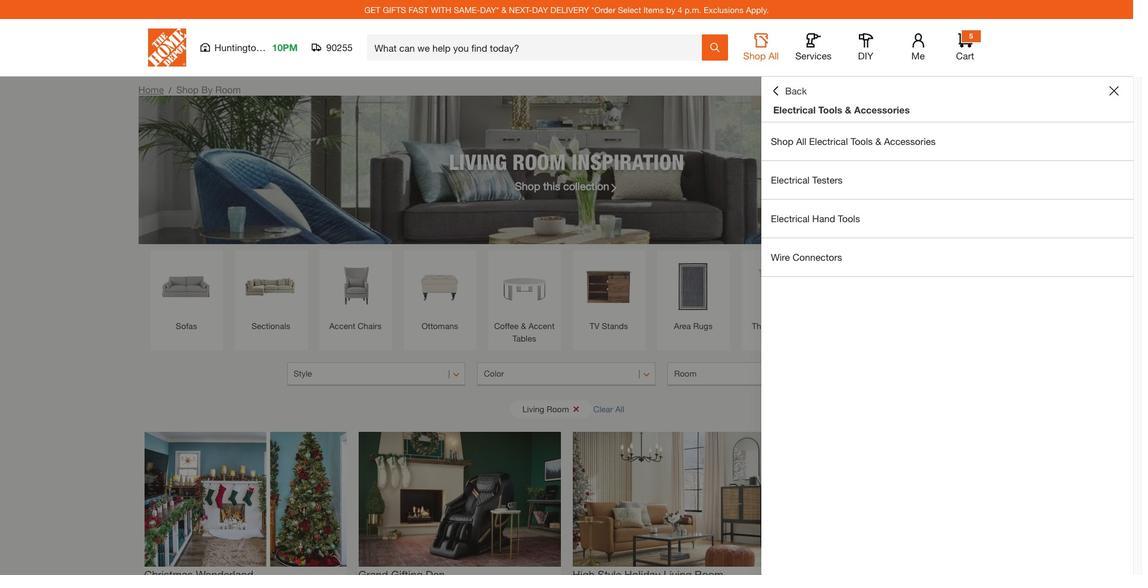 Task type: vqa. For each thing, say whether or not it's contained in the screenshot.
choose
no



Task type: locate. For each thing, give the bounding box(es) containing it.
&
[[501, 4, 507, 15], [845, 104, 852, 115], [876, 136, 882, 147], [521, 321, 526, 331]]

menu
[[761, 123, 1133, 277]]

style button
[[287, 363, 466, 387]]

electrical down back
[[773, 104, 816, 115]]

electrical left hand
[[771, 213, 810, 224]]

electrical tools & accessories
[[773, 104, 910, 115]]

accent
[[329, 321, 355, 331], [529, 321, 555, 331]]

wire connectors link
[[761, 239, 1133, 277]]

shop up the electrical testers
[[771, 136, 794, 147]]

throw pillows image
[[747, 256, 808, 317]]

ottomans image
[[410, 256, 470, 317]]

room inside living room button
[[547, 404, 569, 414]]

0 horizontal spatial accent
[[329, 321, 355, 331]]

chairs
[[358, 321, 382, 331]]

accessories up shop all electrical tools & accessories
[[854, 104, 910, 115]]

coffee & accent tables image
[[494, 256, 555, 317]]

2 accent from the left
[[529, 321, 555, 331]]

2 stretchy image image from the left
[[358, 432, 561, 567]]

2 horizontal spatial all
[[796, 136, 807, 147]]

& inside coffee & accent tables
[[521, 321, 526, 331]]

delivery
[[551, 4, 589, 15]]

style
[[294, 369, 312, 379]]

p.m.
[[685, 4, 701, 15]]

stretchy image image
[[144, 432, 347, 567], [358, 432, 561, 567], [573, 432, 775, 567]]

0 horizontal spatial living
[[449, 149, 507, 175]]

accent up tables
[[529, 321, 555, 331]]

living inside button
[[522, 404, 544, 414]]

2 vertical spatial tools
[[838, 213, 860, 224]]

pillows
[[777, 321, 804, 331]]

all
[[769, 50, 779, 61], [796, 136, 807, 147], [615, 404, 624, 414]]

all up the electrical testers
[[796, 136, 807, 147]]

all right clear
[[615, 404, 624, 414]]

& down the electrical tools & accessories
[[876, 136, 882, 147]]

electrical for electrical tools & accessories
[[773, 104, 816, 115]]

throw pillows
[[752, 321, 804, 331]]

What can we help you find today? search field
[[374, 35, 701, 60]]

& inside menu
[[876, 136, 882, 147]]

accent left chairs
[[329, 321, 355, 331]]

& right day* at the top
[[501, 4, 507, 15]]

gifts
[[383, 4, 406, 15]]

accent chairs
[[329, 321, 382, 331]]

accent chairs image
[[325, 256, 386, 317]]

back
[[785, 85, 807, 96]]

shop down apply.
[[743, 50, 766, 61]]

feedback link image
[[1126, 201, 1142, 265]]

get gifts fast with same-day* & next-day delivery *order select items by 4 p.m. exclusions apply.
[[364, 4, 769, 15]]

0 horizontal spatial all
[[615, 404, 624, 414]]

room down area
[[674, 369, 697, 379]]

area rugs link
[[663, 256, 724, 333]]

stands
[[602, 321, 628, 331]]

home link
[[138, 84, 164, 95]]

diy
[[858, 50, 874, 61]]

all for shop all
[[769, 50, 779, 61]]

room inside room button
[[674, 369, 697, 379]]

all up back button
[[769, 50, 779, 61]]

with
[[431, 4, 451, 15]]

shop left this
[[515, 179, 540, 192]]

electrical for electrical hand tools
[[771, 213, 810, 224]]

shop inside button
[[743, 50, 766, 61]]

accent chairs link
[[325, 256, 386, 333]]

coffee & accent tables
[[494, 321, 555, 344]]

collection
[[563, 179, 609, 192]]

living room button
[[511, 401, 592, 419]]

1 vertical spatial living
[[522, 404, 544, 414]]

services button
[[794, 33, 833, 62]]

sofas link
[[156, 256, 217, 333]]

color button
[[477, 363, 656, 387]]

all for clear all
[[615, 404, 624, 414]]

0 vertical spatial living
[[449, 149, 507, 175]]

curtains & drapes image
[[916, 256, 977, 317]]

accessories
[[854, 104, 910, 115], [884, 136, 936, 147]]

huntington park
[[214, 42, 284, 53]]

shop right /
[[176, 84, 199, 95]]

accessories up electrical testers link
[[884, 136, 936, 147]]

sofas
[[176, 321, 197, 331]]

cart 5
[[956, 32, 974, 61]]

electrical left "testers"
[[771, 174, 810, 186]]

shop all electrical tools & accessories link
[[761, 123, 1133, 161]]

0 vertical spatial tools
[[818, 104, 842, 115]]

all inside menu
[[796, 136, 807, 147]]

90255
[[326, 42, 353, 53]]

shop inside menu
[[771, 136, 794, 147]]

& up tables
[[521, 321, 526, 331]]

tools
[[818, 104, 842, 115], [851, 136, 873, 147], [838, 213, 860, 224]]

sectionals
[[252, 321, 290, 331]]

drawer close image
[[1109, 86, 1119, 96]]

2 vertical spatial all
[[615, 404, 624, 414]]

accent inside coffee & accent tables
[[529, 321, 555, 331]]

1 horizontal spatial all
[[769, 50, 779, 61]]

fast
[[409, 4, 428, 15]]

room down color button
[[547, 404, 569, 414]]

services
[[795, 50, 832, 61]]

1 vertical spatial all
[[796, 136, 807, 147]]

area
[[674, 321, 691, 331]]

room
[[215, 84, 241, 95], [513, 149, 566, 175], [674, 369, 697, 379], [547, 404, 569, 414]]

apply.
[[746, 4, 769, 15]]

by
[[666, 4, 675, 15]]

1 horizontal spatial living
[[522, 404, 544, 414]]

0 vertical spatial all
[[769, 50, 779, 61]]

electrical
[[773, 104, 816, 115], [809, 136, 848, 147], [771, 174, 810, 186], [771, 213, 810, 224]]

shop all
[[743, 50, 779, 61]]

menu containing shop all electrical tools & accessories
[[761, 123, 1133, 277]]

2 horizontal spatial stretchy image image
[[573, 432, 775, 567]]

tools up shop all electrical tools & accessories
[[818, 104, 842, 115]]

this
[[543, 179, 560, 192]]

living
[[449, 149, 507, 175], [522, 404, 544, 414]]

0 horizontal spatial stretchy image image
[[144, 432, 347, 567]]

tools right hand
[[838, 213, 860, 224]]

shop
[[743, 50, 766, 61], [176, 84, 199, 95], [771, 136, 794, 147], [515, 179, 540, 192]]

1 horizontal spatial stretchy image image
[[358, 432, 561, 567]]

1 vertical spatial accessories
[[884, 136, 936, 147]]

0 vertical spatial accessories
[[854, 104, 910, 115]]

hand
[[812, 213, 835, 224]]

tools down the electrical tools & accessories
[[851, 136, 873, 147]]

exclusions
[[704, 4, 744, 15]]

home / shop by room
[[138, 84, 241, 95]]

1 horizontal spatial accent
[[529, 321, 555, 331]]

tv stands image
[[579, 256, 639, 317]]

area rugs
[[674, 321, 713, 331]]



Task type: describe. For each thing, give the bounding box(es) containing it.
shop all button
[[742, 33, 780, 62]]

electrical for electrical testers
[[771, 174, 810, 186]]

3 stretchy image image from the left
[[573, 432, 775, 567]]

4
[[678, 4, 682, 15]]

room button
[[668, 363, 846, 387]]

10pm
[[272, 42, 298, 53]]

room right by
[[215, 84, 241, 95]]

shop for shop all electrical tools & accessories
[[771, 136, 794, 147]]

home
[[138, 84, 164, 95]]

throw blankets image
[[832, 256, 893, 317]]

1 accent from the left
[[329, 321, 355, 331]]

throw
[[752, 321, 775, 331]]

diy button
[[847, 33, 885, 62]]

living for living room
[[522, 404, 544, 414]]

shop this collection
[[515, 179, 609, 192]]

electrical testers link
[[761, 161, 1133, 199]]

1 vertical spatial tools
[[851, 136, 873, 147]]

living room inspiration
[[449, 149, 684, 175]]

shop this collection link
[[515, 178, 618, 194]]

ottomans
[[422, 321, 458, 331]]

tables
[[513, 334, 536, 344]]

sofas image
[[156, 256, 217, 317]]

day
[[532, 4, 548, 15]]

electrical testers
[[771, 174, 843, 186]]

the home depot logo image
[[148, 29, 186, 67]]

accessories inside shop all electrical tools & accessories link
[[884, 136, 936, 147]]

wire
[[771, 252, 790, 263]]

same-
[[454, 4, 480, 15]]

park
[[264, 42, 284, 53]]

by
[[201, 84, 213, 95]]

area rugs image
[[663, 256, 724, 317]]

tv
[[590, 321, 600, 331]]

& up shop all electrical tools & accessories
[[845, 104, 852, 115]]

tv stands
[[590, 321, 628, 331]]

coffee & accent tables link
[[494, 256, 555, 345]]

select
[[618, 4, 641, 15]]

huntington
[[214, 42, 262, 53]]

sectionals image
[[241, 256, 301, 317]]

me button
[[899, 33, 937, 62]]

shop for shop all
[[743, 50, 766, 61]]

wire connectors
[[771, 252, 842, 263]]

/
[[169, 85, 171, 95]]

tv stands link
[[579, 256, 639, 333]]

coffee
[[494, 321, 519, 331]]

clear all button
[[593, 399, 624, 421]]

all for shop all electrical tools & accessories
[[796, 136, 807, 147]]

5
[[969, 32, 973, 40]]

clear
[[593, 404, 613, 414]]

living room
[[522, 404, 569, 414]]

day*
[[480, 4, 499, 15]]

ottomans link
[[410, 256, 470, 333]]

1 stretchy image image from the left
[[144, 432, 347, 567]]

connectors
[[793, 252, 842, 263]]

shop all electrical tools & accessories
[[771, 136, 936, 147]]

testers
[[812, 174, 843, 186]]

cart
[[956, 50, 974, 61]]

get
[[364, 4, 381, 15]]

next-
[[509, 4, 532, 15]]

items
[[644, 4, 664, 15]]

electrical hand tools
[[771, 213, 860, 224]]

electrical hand tools link
[[761, 200, 1133, 238]]

color
[[484, 369, 504, 379]]

room up this
[[513, 149, 566, 175]]

living for living room inspiration
[[449, 149, 507, 175]]

clear all
[[593, 404, 624, 414]]

sectionals link
[[241, 256, 301, 333]]

me
[[912, 50, 925, 61]]

back button
[[771, 85, 807, 97]]

rugs
[[693, 321, 713, 331]]

throw pillows link
[[747, 256, 808, 333]]

*order
[[592, 4, 616, 15]]

inspiration
[[572, 149, 684, 175]]

90255 button
[[312, 42, 353, 54]]

electrical down the electrical tools & accessories
[[809, 136, 848, 147]]

shop for shop this collection
[[515, 179, 540, 192]]



